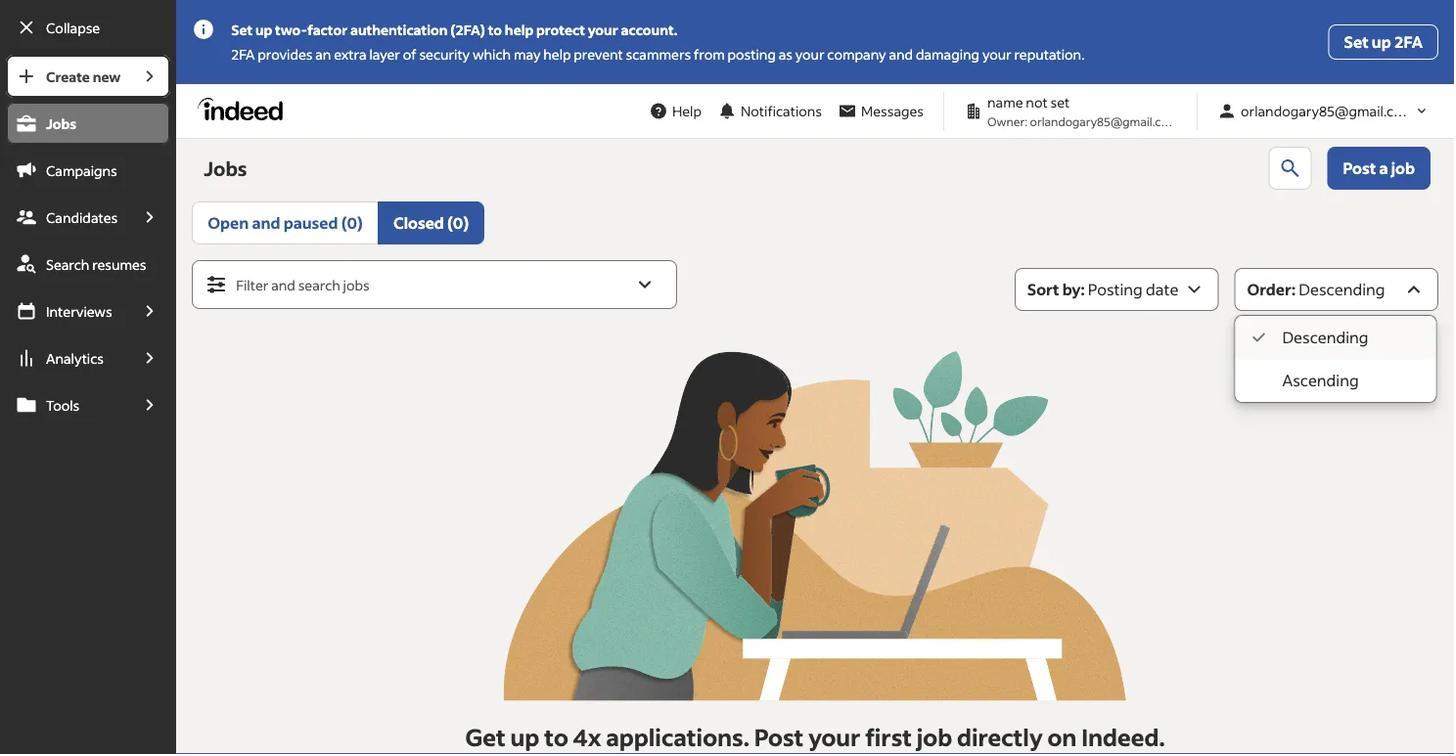 Task type: locate. For each thing, give the bounding box(es) containing it.
name not set owner: orlandogary85@gmail.com element
[[956, 92, 1185, 130]]

jobs down create new "link"
[[46, 115, 76, 132]]

0 horizontal spatial post
[[754, 722, 804, 753]]

an
[[315, 46, 331, 63]]

help
[[505, 21, 534, 39], [543, 46, 571, 63]]

your
[[588, 21, 618, 39], [795, 46, 825, 63], [982, 46, 1012, 63], [809, 722, 861, 753]]

0 horizontal spatial set
[[231, 21, 253, 39]]

1 vertical spatial to
[[544, 722, 568, 753]]

2 (0) from the left
[[447, 213, 469, 233]]

orlandogary85@gmail.com up search candidates image
[[1241, 102, 1414, 120]]

0 vertical spatial jobs
[[46, 115, 76, 132]]

authentication
[[350, 21, 448, 39]]

0 vertical spatial and
[[889, 46, 913, 63]]

1 vertical spatial post
[[754, 722, 804, 753]]

extra
[[334, 46, 367, 63]]

ascending
[[1282, 370, 1359, 390]]

campaigns
[[46, 161, 117, 179]]

0 horizontal spatial up
[[255, 21, 272, 39]]

1 horizontal spatial 2fa
[[1395, 32, 1423, 52]]

security
[[419, 46, 470, 63]]

and for filter and search jobs
[[271, 276, 295, 294]]

up up orlandogary85@gmail.com dropdown button
[[1372, 32, 1391, 52]]

menu bar containing create new
[[0, 55, 176, 755]]

help up may
[[505, 21, 534, 39]]

1 vertical spatial and
[[252, 213, 280, 233]]

first
[[865, 722, 912, 753]]

job right first
[[917, 722, 952, 753]]

prevent
[[574, 46, 623, 63]]

a
[[1379, 158, 1388, 178]]

up
[[255, 21, 272, 39], [1372, 32, 1391, 52], [510, 722, 540, 753]]

damaging
[[916, 46, 980, 63]]

2fa
[[1395, 32, 1423, 52], [231, 46, 255, 63]]

1 horizontal spatial orlandogary85@gmail.com
[[1241, 102, 1414, 120]]

1 horizontal spatial to
[[544, 722, 568, 753]]

set up two-factor authentication (2fa) to help protect your account. 2fa provides an extra layer of security which may help prevent scammers from posting as your company and damaging your reputation.
[[231, 21, 1085, 63]]

to left 4x
[[544, 722, 568, 753]]

set inside set up 2fa link
[[1344, 32, 1369, 52]]

2 horizontal spatial up
[[1372, 32, 1391, 52]]

of
[[403, 46, 417, 63]]

0 horizontal spatial orlandogary85@gmail.com
[[1030, 114, 1179, 129]]

messages link
[[830, 93, 932, 129]]

name not set owner: orlandogary85@gmail.com
[[987, 93, 1179, 129]]

directly
[[957, 722, 1043, 753]]

0 horizontal spatial 2fa
[[231, 46, 255, 63]]

(2fa)
[[450, 21, 485, 39]]

layer
[[369, 46, 400, 63]]

filter and search jobs element
[[193, 261, 676, 308]]

1 horizontal spatial job
[[1391, 158, 1415, 178]]

create new
[[46, 68, 121, 85]]

to up which
[[488, 21, 502, 39]]

help button
[[641, 93, 710, 129]]

up left 'two-'
[[255, 21, 272, 39]]

to
[[488, 21, 502, 39], [544, 722, 568, 753]]

descending inside option
[[1282, 327, 1369, 347]]

help
[[672, 102, 702, 120]]

post
[[1343, 158, 1376, 178], [754, 722, 804, 753]]

1 vertical spatial descending
[[1282, 327, 1369, 347]]

up for 2fa
[[1372, 32, 1391, 52]]

help down protect
[[543, 46, 571, 63]]

as
[[779, 46, 793, 63]]

search candidates image
[[1279, 157, 1302, 180]]

(0) right the "closed"
[[447, 213, 469, 233]]

set inside set up two-factor authentication (2fa) to help protect your account. 2fa provides an extra layer of security which may help prevent scammers from posting as your company and damaging your reputation.
[[231, 21, 253, 39]]

1 vertical spatial job
[[917, 722, 952, 753]]

up right get
[[510, 722, 540, 753]]

up for to
[[510, 722, 540, 753]]

provides
[[258, 46, 313, 63]]

descending option
[[1235, 316, 1436, 359]]

search resumes link
[[6, 243, 170, 286]]

orlandogary85@gmail.com
[[1241, 102, 1414, 120], [1030, 114, 1179, 129]]

orlandogary85@gmail.com inside name not set owner: orlandogary85@gmail.com
[[1030, 114, 1179, 129]]

indeed home image
[[198, 97, 292, 121]]

descending
[[1299, 279, 1385, 299], [1282, 327, 1369, 347]]

and right filter
[[271, 276, 295, 294]]

job right a on the top right of the page
[[1391, 158, 1415, 178]]

1 horizontal spatial set
[[1344, 32, 1369, 52]]

collapse
[[46, 19, 100, 36]]

set up 2fa link
[[1329, 24, 1439, 60]]

2 vertical spatial and
[[271, 276, 295, 294]]

closed
[[393, 213, 444, 233]]

0 vertical spatial post
[[1343, 158, 1376, 178]]

order:
[[1247, 279, 1296, 299]]

set up orlandogary85@gmail.com dropdown button
[[1344, 32, 1369, 52]]

search
[[46, 255, 89, 273]]

owner:
[[987, 114, 1028, 129]]

(0) right paused
[[341, 213, 363, 233]]

post a job
[[1343, 158, 1415, 178]]

and inside set up two-factor authentication (2fa) to help protect your account. 2fa provides an extra layer of security which may help prevent scammers from posting as your company and damaging your reputation.
[[889, 46, 913, 63]]

0 vertical spatial descending
[[1299, 279, 1385, 299]]

menu bar
[[0, 55, 176, 755]]

create new link
[[6, 55, 129, 98]]

orlandogary85@gmail.com down set
[[1030, 114, 1179, 129]]

1 vertical spatial help
[[543, 46, 571, 63]]

up for two-
[[255, 21, 272, 39]]

0 vertical spatial help
[[505, 21, 534, 39]]

0 horizontal spatial jobs
[[46, 115, 76, 132]]

company
[[827, 46, 886, 63]]

descending up descending option
[[1299, 279, 1385, 299]]

by:
[[1063, 279, 1085, 299]]

two-
[[275, 21, 307, 39]]

descending up ascending
[[1282, 327, 1369, 347]]

set
[[231, 21, 253, 39], [1344, 32, 1369, 52]]

0 horizontal spatial (0)
[[341, 213, 363, 233]]

and right open
[[252, 213, 280, 233]]

search
[[298, 276, 340, 294]]

open and paused (0)
[[208, 213, 363, 233]]

set up 2fa
[[1344, 32, 1423, 52]]

get up to 4x applications. post your first job directly on indeed.
[[465, 722, 1165, 753]]

1 horizontal spatial up
[[510, 722, 540, 753]]

date
[[1146, 279, 1179, 299]]

and
[[889, 46, 913, 63], [252, 213, 280, 233], [271, 276, 295, 294]]

and right company
[[889, 46, 913, 63]]

analytics
[[46, 349, 104, 367]]

0 vertical spatial to
[[488, 21, 502, 39]]

up inside set up two-factor authentication (2fa) to help protect your account. 2fa provides an extra layer of security which may help prevent scammers from posting as your company and damaging your reputation.
[[255, 21, 272, 39]]

job
[[1391, 158, 1415, 178], [917, 722, 952, 753]]

(0)
[[341, 213, 363, 233], [447, 213, 469, 233]]

may
[[514, 46, 541, 63]]

which
[[473, 46, 511, 63]]

your left first
[[809, 722, 861, 753]]

0 horizontal spatial to
[[488, 21, 502, 39]]

1 horizontal spatial (0)
[[447, 213, 469, 233]]

jobs
[[46, 115, 76, 132], [204, 156, 247, 181]]

1 vertical spatial jobs
[[204, 156, 247, 181]]

0 horizontal spatial job
[[917, 722, 952, 753]]

set left 'two-'
[[231, 21, 253, 39]]

reputation.
[[1014, 46, 1085, 63]]

jobs up open
[[204, 156, 247, 181]]



Task type: vqa. For each thing, say whether or not it's contained in the screenshot.
Indeed Home IMAGE
yes



Task type: describe. For each thing, give the bounding box(es) containing it.
set for set up 2fa
[[1344, 32, 1369, 52]]

analytics link
[[6, 337, 129, 380]]

tools
[[46, 396, 80, 414]]

notifications
[[741, 102, 822, 120]]

orlandogary85@gmail.com button
[[1210, 93, 1439, 129]]

filter and search jobs
[[236, 276, 370, 294]]

posting
[[728, 46, 776, 63]]

order: descending
[[1247, 279, 1385, 299]]

not
[[1026, 93, 1048, 111]]

1 horizontal spatial post
[[1343, 158, 1376, 178]]

new
[[93, 68, 121, 85]]

order: list box
[[1235, 316, 1436, 402]]

interviews link
[[6, 290, 129, 333]]

0 horizontal spatial help
[[505, 21, 534, 39]]

1 (0) from the left
[[341, 213, 363, 233]]

1 horizontal spatial help
[[543, 46, 571, 63]]

jobs link
[[6, 102, 170, 145]]

0 vertical spatial job
[[1391, 158, 1415, 178]]

your up name
[[982, 46, 1012, 63]]

from
[[694, 46, 725, 63]]

get
[[465, 722, 506, 753]]

interviews
[[46, 302, 112, 320]]

your right as
[[795, 46, 825, 63]]

2fa inside set up two-factor authentication (2fa) to help protect your account. 2fa provides an extra layer of security which may help prevent scammers from posting as your company and damaging your reputation.
[[231, 46, 255, 63]]

collapse button
[[6, 6, 170, 49]]

jobs
[[343, 276, 370, 294]]

protect
[[536, 21, 585, 39]]

campaigns link
[[6, 149, 170, 192]]

post a job link
[[1328, 147, 1431, 190]]

indeed.
[[1082, 722, 1165, 753]]

orlandogary85@gmail.com inside dropdown button
[[1241, 102, 1414, 120]]

applications.
[[606, 722, 750, 753]]

4x
[[573, 722, 601, 753]]

scammers
[[626, 46, 691, 63]]

notifications button
[[710, 90, 830, 133]]

expand advanced search image
[[633, 273, 657, 297]]

create
[[46, 68, 90, 85]]

search resumes
[[46, 255, 146, 273]]

messages
[[861, 102, 924, 120]]

factor
[[307, 21, 348, 39]]

tools link
[[6, 384, 129, 427]]

resumes
[[92, 255, 146, 273]]

set
[[1051, 93, 1070, 111]]

to inside set up two-factor authentication (2fa) to help protect your account. 2fa provides an extra layer of security which may help prevent scammers from posting as your company and damaging your reputation.
[[488, 21, 502, 39]]

posting
[[1088, 279, 1143, 299]]

filter
[[236, 276, 269, 294]]

open
[[208, 213, 249, 233]]

set for set up two-factor authentication (2fa) to help protect your account. 2fa provides an extra layer of security which may help prevent scammers from posting as your company and damaging your reputation.
[[231, 21, 253, 39]]

sort
[[1027, 279, 1059, 299]]

1 horizontal spatial jobs
[[204, 156, 247, 181]]

and for open and paused (0)
[[252, 213, 280, 233]]

account.
[[621, 21, 678, 39]]

candidates link
[[6, 196, 129, 239]]

ascending option
[[1235, 359, 1436, 402]]

sort by: posting date
[[1027, 279, 1179, 299]]

closed (0)
[[393, 213, 469, 233]]

paused
[[284, 213, 338, 233]]

candidates
[[46, 208, 118, 226]]

your up prevent
[[588, 21, 618, 39]]

name
[[987, 93, 1023, 111]]

on
[[1048, 722, 1077, 753]]



